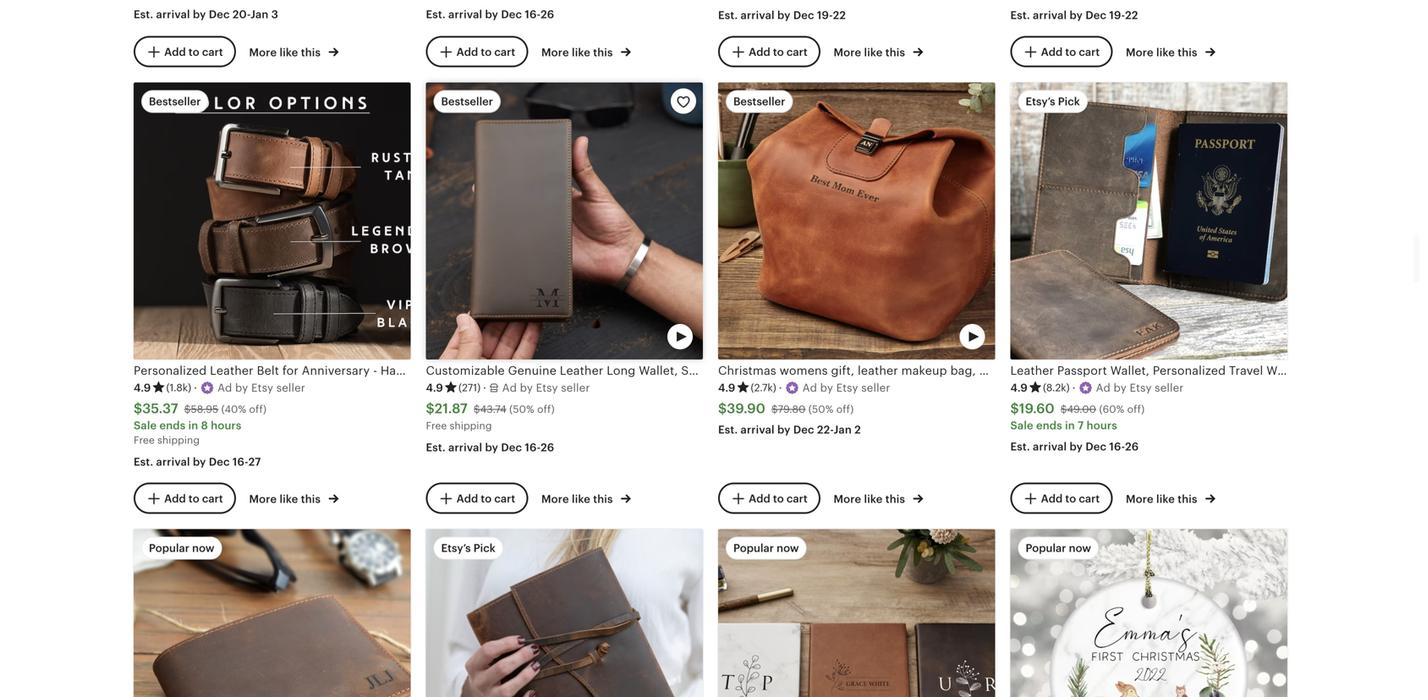 Task type: vqa. For each thing, say whether or not it's contained in the screenshot.
1st · from the right
yes



Task type: locate. For each thing, give the bounding box(es) containing it.
0 horizontal spatial in
[[188, 420, 198, 432]]

0 vertical spatial etsy's
[[1026, 95, 1056, 108]]

sale for 19.60
[[1011, 420, 1034, 432]]

more like this
[[249, 46, 324, 59], [542, 46, 616, 59], [834, 46, 909, 59], [1127, 46, 1201, 59], [249, 493, 324, 506], [542, 493, 616, 506], [834, 493, 909, 506], [1127, 493, 1201, 506]]

etsy's
[[1026, 95, 1056, 108], [441, 542, 471, 555]]

sale inside $ 19.60 $ 49.00 (60% off) sale ends in 7 hours est. arrival by dec 16-26
[[1011, 420, 1034, 432]]

jan left 2
[[834, 424, 852, 436]]

off) right the 79.80
[[837, 404, 854, 415]]

22
[[833, 9, 846, 22], [1126, 9, 1139, 22]]

est. arrival by dec 16-27
[[134, 456, 261, 469]]

add to cart
[[164, 46, 223, 58], [457, 46, 516, 58], [749, 46, 808, 58], [1042, 46, 1101, 58], [164, 492, 223, 505], [457, 492, 516, 505], [749, 492, 808, 505], [1042, 492, 1101, 505]]

2 sale from the left
[[1011, 420, 1034, 432]]

est. arrival by dec 16-26
[[426, 8, 555, 21], [426, 441, 555, 454]]

bestseller
[[149, 95, 201, 108], [441, 95, 493, 108], [734, 95, 786, 108]]

1 4.9 from the left
[[134, 382, 151, 394]]

1 horizontal spatial in
[[1066, 420, 1076, 432]]

$
[[134, 401, 142, 417], [426, 401, 435, 417], [719, 401, 727, 417], [1011, 401, 1020, 417], [184, 404, 191, 415], [474, 404, 480, 415], [772, 404, 778, 415], [1061, 404, 1068, 415]]

4.9 up 19.60
[[1011, 382, 1028, 394]]

19-
[[818, 9, 833, 22], [1110, 9, 1126, 22]]

ends inside $ 19.60 $ 49.00 (60% off) sale ends in 7 hours est. arrival by dec 16-26
[[1037, 420, 1063, 432]]

$ left 58.95
[[134, 401, 142, 417]]

4 · from the left
[[1073, 382, 1076, 394]]

1 popular from the left
[[149, 542, 190, 555]]

4.9 up 21.87
[[426, 382, 443, 394]]

1 horizontal spatial (50%
[[809, 404, 834, 415]]

4 4.9 from the left
[[1011, 382, 1028, 394]]

off) inside $ 19.60 $ 49.00 (60% off) sale ends in 7 hours est. arrival by dec 16-26
[[1128, 404, 1145, 415]]

popular now for first popular now link
[[149, 542, 215, 555]]

2 · from the left
[[483, 382, 487, 394]]

1 horizontal spatial popular now link
[[719, 529, 996, 697]]

2 horizontal spatial bestseller
[[734, 95, 786, 108]]

off) inside $ 21.87 $ 43.74 (50% off) free shipping
[[538, 404, 555, 415]]

ends inside $ 35.37 $ 58.95 (40% off) sale ends in 8 hours free shipping
[[160, 420, 186, 432]]

2 popular from the left
[[734, 542, 774, 555]]

2 bestseller from the left
[[441, 95, 493, 108]]

sale
[[134, 420, 157, 432], [1011, 420, 1034, 432]]

1 bestseller from the left
[[149, 95, 201, 108]]

2 ends from the left
[[1037, 420, 1063, 432]]

hours for 35.37
[[211, 420, 242, 432]]

0 horizontal spatial shipping
[[157, 435, 200, 446]]

in inside $ 35.37 $ 58.95 (40% off) sale ends in 8 hours free shipping
[[188, 420, 198, 432]]

0 horizontal spatial 19-
[[818, 9, 833, 22]]

bestseller for 21.87
[[441, 95, 493, 108]]

etsy's pick link
[[426, 529, 703, 697]]

$ left the 79.80
[[719, 401, 727, 417]]

jan
[[251, 8, 269, 21], [834, 424, 852, 436]]

first christmas woodland creatures 3 inch ceramic christmas ornament with gift box image
[[1011, 529, 1288, 697]]

in left 8
[[188, 420, 198, 432]]

0 horizontal spatial sale
[[134, 420, 157, 432]]

$ 35.37 $ 58.95 (40% off) sale ends in 8 hours free shipping
[[134, 401, 267, 446]]

sale for 35.37
[[134, 420, 157, 432]]

1 horizontal spatial free
[[426, 420, 447, 432]]

2 popular now from the left
[[734, 542, 799, 555]]

off) inside $ 39.90 $ 79.80 (50% off)
[[837, 404, 854, 415]]

2 horizontal spatial popular now
[[1026, 542, 1092, 555]]

1 horizontal spatial etsy's
[[1026, 95, 1056, 108]]

1 ends from the left
[[160, 420, 186, 432]]

product video element for 'first christmas woodland creatures 3 inch ceramic christmas ornament with gift box' image
[[1011, 529, 1288, 697]]

0 horizontal spatial bestseller
[[149, 95, 201, 108]]

2 in from the left
[[1066, 420, 1076, 432]]

0 horizontal spatial ends
[[160, 420, 186, 432]]

0 horizontal spatial pick
[[474, 542, 496, 555]]

2 horizontal spatial popular now link
[[1011, 529, 1288, 697]]

22-
[[818, 424, 834, 436]]

26
[[541, 8, 555, 21], [1126, 441, 1139, 453], [541, 441, 555, 454]]

1 vertical spatial etsy's
[[441, 542, 471, 555]]

2 now from the left
[[777, 542, 799, 555]]

(40%
[[221, 404, 246, 415]]

ends down 19.60
[[1037, 420, 1063, 432]]

1 horizontal spatial est. arrival by dec 19-22
[[1011, 9, 1139, 22]]

popular now
[[149, 542, 215, 555], [734, 542, 799, 555], [1026, 542, 1092, 555]]

personalized leather journal, personalized notebook graduation gift, custom diary for women, gift for man, engraved travel journal image
[[719, 529, 996, 697]]

1 horizontal spatial sale
[[1011, 420, 1034, 432]]

1 now from the left
[[192, 542, 215, 555]]

20-
[[233, 8, 251, 21]]

1 popular now from the left
[[149, 542, 215, 555]]

more like this link
[[249, 43, 339, 60], [542, 43, 631, 60], [834, 43, 924, 60], [1127, 43, 1216, 60], [249, 490, 339, 507], [542, 490, 631, 507], [834, 490, 924, 507], [1127, 490, 1216, 507]]

4.9 up 39.90
[[719, 382, 736, 394]]

(50% up 22-
[[809, 404, 834, 415]]

like
[[280, 46, 298, 59], [572, 46, 591, 59], [865, 46, 883, 59], [1157, 46, 1176, 59], [280, 493, 298, 506], [572, 493, 591, 506], [865, 493, 883, 506], [1157, 493, 1176, 506]]

4 off) from the left
[[1128, 404, 1145, 415]]

hours inside $ 35.37 $ 58.95 (40% off) sale ends in 8 hours free shipping
[[211, 420, 242, 432]]

1 sale from the left
[[134, 420, 157, 432]]

1 · from the left
[[194, 382, 197, 394]]

free down 21.87
[[426, 420, 447, 432]]

pick
[[1059, 95, 1081, 108], [474, 542, 496, 555]]

off) right (40%
[[249, 404, 267, 415]]

· for 19.60
[[1073, 382, 1076, 394]]

· for 21.87
[[483, 382, 487, 394]]

1 vertical spatial shipping
[[157, 435, 200, 446]]

3 popular from the left
[[1026, 542, 1067, 555]]

off) inside $ 35.37 $ 58.95 (40% off) sale ends in 8 hours free shipping
[[249, 404, 267, 415]]

off) right 43.74
[[538, 404, 555, 415]]

(50% right 43.74
[[510, 404, 535, 415]]

leather journal refillable, leather notebook, travel journal, a5 notebook cover, leather diary, mother's day gift image
[[426, 529, 703, 697]]

popular for personalized leather mens wallet, christmas gift for boyfriend, him, husband, father, dad, handwriting engraved custom anniversary wallet "image"
[[149, 542, 190, 555]]

ends for 35.37
[[160, 420, 186, 432]]

0 vertical spatial free
[[426, 420, 447, 432]]

0 vertical spatial jan
[[251, 8, 269, 21]]

(50%
[[510, 404, 535, 415], [809, 404, 834, 415]]

off) right (60% at the right bottom of the page
[[1128, 404, 1145, 415]]

· for 39.90
[[779, 382, 783, 394]]

arrival inside $ 19.60 $ 49.00 (60% off) sale ends in 7 hours est. arrival by dec 16-26
[[1034, 441, 1068, 453]]

1 vertical spatial est. arrival by dec 16-26
[[426, 441, 555, 454]]

2 4.9 from the left
[[426, 382, 443, 394]]

etsy's pick
[[1026, 95, 1081, 108], [441, 542, 496, 555]]

ends
[[160, 420, 186, 432], [1037, 420, 1063, 432]]

est. arrival by dec 19-22
[[719, 9, 846, 22], [1011, 9, 1139, 22]]

add
[[164, 46, 186, 58], [457, 46, 478, 58], [749, 46, 771, 58], [1042, 46, 1063, 58], [164, 492, 186, 505], [457, 492, 478, 505], [749, 492, 771, 505], [1042, 492, 1063, 505]]

0 horizontal spatial est. arrival by dec 19-22
[[719, 9, 846, 22]]

off)
[[249, 404, 267, 415], [538, 404, 555, 415], [837, 404, 854, 415], [1128, 404, 1145, 415]]

2 horizontal spatial now
[[1070, 542, 1092, 555]]

est.
[[134, 8, 153, 21], [426, 8, 446, 21], [719, 9, 738, 22], [1011, 9, 1031, 22], [719, 424, 738, 436], [1011, 441, 1031, 453], [426, 441, 446, 454], [134, 456, 153, 469]]

1 horizontal spatial now
[[777, 542, 799, 555]]

1 (50% from the left
[[510, 404, 535, 415]]

dec inside $ 19.60 $ 49.00 (60% off) sale ends in 7 hours est. arrival by dec 16-26
[[1086, 441, 1107, 453]]

product video element
[[426, 83, 703, 360], [719, 83, 996, 360], [134, 529, 411, 697], [426, 529, 703, 697], [1011, 529, 1288, 697]]

2 hours from the left
[[1087, 420, 1118, 432]]

in
[[188, 420, 198, 432], [1066, 420, 1076, 432]]

3 popular now link from the left
[[1011, 529, 1288, 697]]

0 horizontal spatial free
[[134, 435, 155, 446]]

0 horizontal spatial 22
[[833, 9, 846, 22]]

4.9
[[134, 382, 151, 394], [426, 382, 443, 394], [719, 382, 736, 394], [1011, 382, 1028, 394]]

· right the (2.7k)
[[779, 382, 783, 394]]

1 horizontal spatial jan
[[834, 424, 852, 436]]

shipping
[[450, 420, 492, 432], [157, 435, 200, 446]]

popular for 'first christmas woodland creatures 3 inch ceramic christmas ornament with gift box' image
[[1026, 542, 1067, 555]]

0 vertical spatial est. arrival by dec 16-26
[[426, 8, 555, 21]]

3 off) from the left
[[837, 404, 854, 415]]

0 horizontal spatial jan
[[251, 8, 269, 21]]

to
[[189, 46, 200, 58], [481, 46, 492, 58], [774, 46, 784, 58], [1066, 46, 1077, 58], [189, 492, 200, 505], [481, 492, 492, 505], [774, 492, 784, 505], [1066, 492, 1077, 505]]

3 4.9 from the left
[[719, 382, 736, 394]]

0 horizontal spatial popular now link
[[134, 529, 411, 697]]

·
[[194, 382, 197, 394], [483, 382, 487, 394], [779, 382, 783, 394], [1073, 382, 1076, 394]]

in for 35.37
[[188, 420, 198, 432]]

0 vertical spatial etsy's pick
[[1026, 95, 1081, 108]]

3 bestseller from the left
[[734, 95, 786, 108]]

hours inside $ 19.60 $ 49.00 (60% off) sale ends in 7 hours est. arrival by dec 16-26
[[1087, 420, 1118, 432]]

(271)
[[459, 382, 481, 393]]

jan for 22-
[[834, 424, 852, 436]]

$ down the (2.7k)
[[772, 404, 778, 415]]

hours
[[211, 420, 242, 432], [1087, 420, 1118, 432]]

(1.8k)
[[166, 382, 191, 393]]

est. arrival by dec 20-jan 3
[[134, 8, 279, 21]]

1 vertical spatial jan
[[834, 424, 852, 436]]

1 popular now link from the left
[[134, 529, 411, 697]]

0 horizontal spatial etsy's pick
[[441, 542, 496, 555]]

arrival
[[156, 8, 190, 21], [449, 8, 483, 21], [741, 9, 775, 22], [1034, 9, 1068, 22], [741, 424, 775, 436], [1034, 441, 1068, 453], [449, 441, 483, 454], [156, 456, 190, 469]]

1 22 from the left
[[833, 9, 846, 22]]

3 popular now from the left
[[1026, 542, 1092, 555]]

49.00
[[1068, 404, 1097, 415]]

sale down 35.37
[[134, 420, 157, 432]]

product video element for customizable genuine leather long wallet,  stylish present idea for her/him, long leather wallet,  men's long wallet multiple compartments image
[[426, 83, 703, 360]]

4.9 for 39.90
[[719, 382, 736, 394]]

0 vertical spatial pick
[[1059, 95, 1081, 108]]

personalized leather mens wallet, christmas gift for boyfriend, him, husband, father, dad, handwriting engraved custom anniversary wallet image
[[134, 529, 411, 697]]

free down 35.37
[[134, 435, 155, 446]]

2 (50% from the left
[[809, 404, 834, 415]]

3 · from the left
[[779, 382, 783, 394]]

26 inside $ 19.60 $ 49.00 (60% off) sale ends in 7 hours est. arrival by dec 16-26
[[1126, 441, 1139, 453]]

0 horizontal spatial etsy's
[[441, 542, 471, 555]]

1 horizontal spatial shipping
[[450, 420, 492, 432]]

this
[[301, 46, 321, 59], [594, 46, 613, 59], [886, 46, 906, 59], [1178, 46, 1198, 59], [301, 493, 321, 506], [594, 493, 613, 506], [886, 493, 906, 506], [1178, 493, 1198, 506]]

4.9 up 35.37
[[134, 382, 151, 394]]

1 horizontal spatial etsy's pick
[[1026, 95, 1081, 108]]

bestseller for 39.90
[[734, 95, 786, 108]]

0 horizontal spatial (50%
[[510, 404, 535, 415]]

etsy's inside etsy's pick link
[[441, 542, 471, 555]]

jan for 20-
[[251, 8, 269, 21]]

1 hours from the left
[[211, 420, 242, 432]]

customizable genuine leather long wallet,  stylish present idea for her/him, long leather wallet,  men's long wallet multiple compartments image
[[426, 83, 703, 360]]

2 horizontal spatial popular
[[1026, 542, 1067, 555]]

hours down (60% at the right bottom of the page
[[1087, 420, 1118, 432]]

2 22 from the left
[[1126, 9, 1139, 22]]

popular now link
[[134, 529, 411, 697], [719, 529, 996, 697], [1011, 529, 1288, 697]]

2 off) from the left
[[538, 404, 555, 415]]

(50% inside $ 21.87 $ 43.74 (50% off) free shipping
[[510, 404, 535, 415]]

shipping down 21.87
[[450, 420, 492, 432]]

1 horizontal spatial popular now
[[734, 542, 799, 555]]

1 off) from the left
[[249, 404, 267, 415]]

sale down 19.60
[[1011, 420, 1034, 432]]

· right (1.8k)
[[194, 382, 197, 394]]

more
[[249, 46, 277, 59], [542, 46, 569, 59], [834, 46, 862, 59], [1127, 46, 1154, 59], [249, 493, 277, 506], [542, 493, 569, 506], [834, 493, 862, 506], [1127, 493, 1154, 506]]

0 vertical spatial shipping
[[450, 420, 492, 432]]

1 horizontal spatial pick
[[1059, 95, 1081, 108]]

1 vertical spatial free
[[134, 435, 155, 446]]

1 in from the left
[[188, 420, 198, 432]]

3 now from the left
[[1070, 542, 1092, 555]]

1 horizontal spatial 22
[[1126, 9, 1139, 22]]

1 horizontal spatial hours
[[1087, 420, 1118, 432]]

43.74
[[480, 404, 507, 415]]

2 est. arrival by dec 16-26 from the top
[[426, 441, 555, 454]]

1 horizontal spatial ends
[[1037, 420, 1063, 432]]

1 vertical spatial pick
[[474, 542, 496, 555]]

0 horizontal spatial now
[[192, 542, 215, 555]]

1 horizontal spatial 19-
[[1110, 9, 1126, 22]]

0 horizontal spatial popular now
[[149, 542, 215, 555]]

· right (271) on the left bottom
[[483, 382, 487, 394]]

1 19- from the left
[[818, 9, 833, 22]]

(50% inside $ 39.90 $ 79.80 (50% off)
[[809, 404, 834, 415]]

1 vertical spatial etsy's pick
[[441, 542, 496, 555]]

2 popular now link from the left
[[719, 529, 996, 697]]

sale inside $ 35.37 $ 58.95 (40% off) sale ends in 8 hours free shipping
[[134, 420, 157, 432]]

35.37
[[142, 401, 178, 417]]

free
[[426, 420, 447, 432], [134, 435, 155, 446]]

0 horizontal spatial popular
[[149, 542, 190, 555]]

by
[[193, 8, 206, 21], [485, 8, 499, 21], [778, 9, 791, 22], [1070, 9, 1083, 22], [778, 424, 791, 436], [1070, 441, 1083, 453], [485, 441, 499, 454], [193, 456, 206, 469]]

est. inside $ 19.60 $ 49.00 (60% off) sale ends in 7 hours est. arrival by dec 16-26
[[1011, 441, 1031, 453]]

product video element for leather journal refillable, leather notebook, travel journal, a5 notebook cover, leather diary, mother's day gift 'image'
[[426, 529, 703, 697]]

0 horizontal spatial hours
[[211, 420, 242, 432]]

off) for 19.60
[[1128, 404, 1145, 415]]

add to cart button
[[134, 36, 236, 67], [426, 36, 528, 67], [719, 36, 821, 67], [1011, 36, 1113, 67], [134, 483, 236, 514], [426, 483, 528, 514], [719, 483, 821, 514], [1011, 483, 1113, 514]]

1 horizontal spatial bestseller
[[441, 95, 493, 108]]

hours down (40%
[[211, 420, 242, 432]]

personalized leather belt for anniversary - handcrafted custom belt for him, birthday gift for husband, unique boyfriend gift image
[[134, 83, 411, 360]]

in inside $ 19.60 $ 49.00 (60% off) sale ends in 7 hours est. arrival by dec 16-26
[[1066, 420, 1076, 432]]

16-
[[525, 8, 541, 21], [1110, 441, 1126, 453], [525, 441, 541, 454], [233, 456, 248, 469]]

(2.7k)
[[751, 382, 777, 393]]

ends down 35.37
[[160, 420, 186, 432]]

ends for 19.60
[[1037, 420, 1063, 432]]

$ down (1.8k)
[[184, 404, 191, 415]]

shipping up est. arrival by dec 16-27 on the left bottom
[[157, 435, 200, 446]]

cart
[[202, 46, 223, 58], [495, 46, 516, 58], [787, 46, 808, 58], [1079, 46, 1101, 58], [202, 492, 223, 505], [495, 492, 516, 505], [787, 492, 808, 505], [1079, 492, 1101, 505]]

39.90
[[727, 401, 766, 417]]

dec
[[209, 8, 230, 21], [501, 8, 522, 21], [794, 9, 815, 22], [1086, 9, 1107, 22], [794, 424, 815, 436], [1086, 441, 1107, 453], [501, 441, 522, 454], [209, 456, 230, 469]]

1 horizontal spatial popular
[[734, 542, 774, 555]]

· right (8.2k)
[[1073, 382, 1076, 394]]

now for personalized leather mens wallet, christmas gift for boyfriend, him, husband, father, dad, handwriting engraved custom anniversary wallet "image"'s the 'product video' element
[[192, 542, 215, 555]]

now
[[192, 542, 215, 555], [777, 542, 799, 555], [1070, 542, 1092, 555]]

jan left 3
[[251, 8, 269, 21]]

popular
[[149, 542, 190, 555], [734, 542, 774, 555], [1026, 542, 1067, 555]]

in left '7'
[[1066, 420, 1076, 432]]

$ left 43.74
[[426, 401, 435, 417]]



Task type: describe. For each thing, give the bounding box(es) containing it.
$ 19.60 $ 49.00 (60% off) sale ends in 7 hours est. arrival by dec 16-26
[[1011, 401, 1145, 453]]

8
[[201, 420, 208, 432]]

· for 35.37
[[194, 382, 197, 394]]

1 est. arrival by dec 16-26 from the top
[[426, 8, 555, 21]]

16- inside $ 19.60 $ 49.00 (60% off) sale ends in 7 hours est. arrival by dec 16-26
[[1110, 441, 1126, 453]]

2
[[855, 424, 862, 436]]

(50% for 39.90
[[809, 404, 834, 415]]

off) for 35.37
[[249, 404, 267, 415]]

27
[[248, 456, 261, 469]]

product video element for christmas womens gift, leather makeup bag, womens toiletry bag, leather cosmetic bag, skincare storage, anniversary gift, womens dopp kit image
[[719, 83, 996, 360]]

2 est. arrival by dec 19-22 from the left
[[1011, 9, 1139, 22]]

$ left "49.00"
[[1011, 401, 1020, 417]]

$ inside $ 39.90 $ 79.80 (50% off)
[[772, 404, 778, 415]]

now for the 'product video' element related to 'first christmas woodland creatures 3 inch ceramic christmas ornament with gift box' image
[[1070, 542, 1092, 555]]

$ down (271) on the left bottom
[[474, 404, 480, 415]]

shipping inside $ 35.37 $ 58.95 (40% off) sale ends in 8 hours free shipping
[[157, 435, 200, 446]]

free inside $ 21.87 $ 43.74 (50% off) free shipping
[[426, 420, 447, 432]]

popular now for third popular now link
[[1026, 542, 1092, 555]]

product video element for personalized leather mens wallet, christmas gift for boyfriend, him, husband, father, dad, handwriting engraved custom anniversary wallet "image"
[[134, 529, 411, 697]]

(60%
[[1100, 404, 1125, 415]]

(8.2k)
[[1044, 382, 1070, 393]]

4.9 for 19.60
[[1011, 382, 1028, 394]]

in for 19.60
[[1066, 420, 1076, 432]]

2 19- from the left
[[1110, 9, 1126, 22]]

$ 21.87 $ 43.74 (50% off) free shipping
[[426, 401, 555, 432]]

3
[[272, 8, 279, 21]]

19.60
[[1020, 401, 1055, 417]]

21.87
[[435, 401, 468, 417]]

$ down (8.2k)
[[1061, 404, 1068, 415]]

4.9 for 35.37
[[134, 382, 151, 394]]

1 est. arrival by dec 19-22 from the left
[[719, 9, 846, 22]]

by inside $ 19.60 $ 49.00 (60% off) sale ends in 7 hours est. arrival by dec 16-26
[[1070, 441, 1083, 453]]

leather passport wallet, personalized travel wallet, passport case, leather passport holder, honeymoon gift image
[[1011, 83, 1288, 360]]

4.9 for 21.87
[[426, 382, 443, 394]]

$ 39.90 $ 79.80 (50% off)
[[719, 401, 854, 417]]

79.80
[[778, 404, 806, 415]]

shipping inside $ 21.87 $ 43.74 (50% off) free shipping
[[450, 420, 492, 432]]

hours for 19.60
[[1087, 420, 1118, 432]]

free inside $ 35.37 $ 58.95 (40% off) sale ends in 8 hours free shipping
[[134, 435, 155, 446]]

7
[[1078, 420, 1085, 432]]

58.95
[[191, 404, 219, 415]]

christmas womens gift, leather makeup bag, womens toiletry bag, leather cosmetic bag, skincare storage, anniversary gift, womens dopp kit image
[[719, 83, 996, 360]]

(50% for 21.87
[[510, 404, 535, 415]]

est. arrival by dec 22-jan 2
[[719, 424, 862, 436]]

off) for 39.90
[[837, 404, 854, 415]]

off) for 21.87
[[538, 404, 555, 415]]



